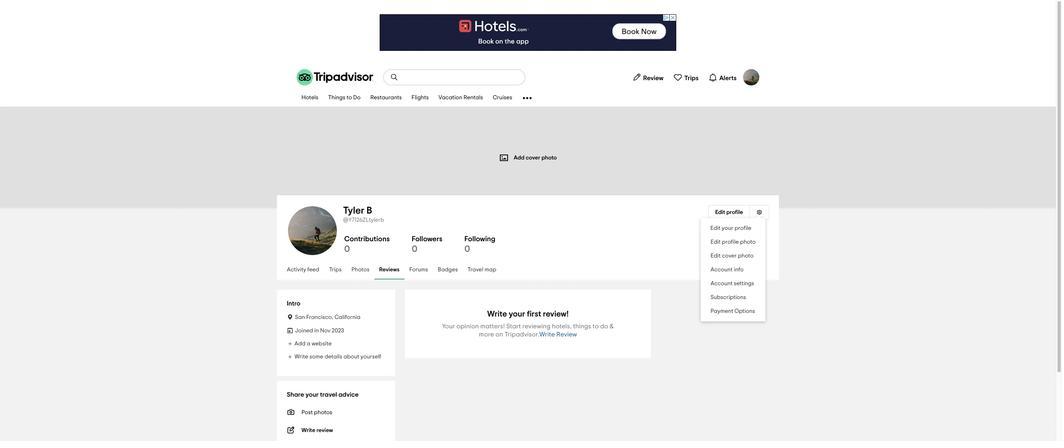 Task type: locate. For each thing, give the bounding box(es) containing it.
travel
[[468, 267, 483, 273]]

1 vertical spatial trips link
[[324, 261, 347, 280]]

1 vertical spatial cover
[[722, 253, 737, 259]]

1 vertical spatial photo
[[740, 240, 756, 245]]

activity
[[287, 267, 306, 273]]

edit down edit profile button
[[711, 226, 721, 231]]

write down a
[[295, 354, 308, 360]]

your
[[442, 324, 455, 330]]

do
[[353, 95, 361, 101]]

things to do link
[[323, 90, 365, 107]]

intro
[[287, 301, 301, 307]]

0 inside followers 0
[[412, 245, 417, 254]]

0 horizontal spatial trips link
[[324, 261, 347, 280]]

0 vertical spatial trips
[[684, 75, 699, 81]]

alerts link
[[705, 69, 740, 86]]

write review link
[[287, 425, 385, 435]]

following
[[465, 236, 495, 243]]

account for account info
[[711, 267, 733, 273]]

0 vertical spatial add
[[514, 155, 525, 161]]

0 horizontal spatial to
[[347, 95, 352, 101]]

account
[[711, 267, 733, 273], [711, 281, 733, 287]]

photo for add cover photo
[[542, 155, 557, 161]]

write for write your first review!
[[487, 310, 507, 319]]

0 down the followers
[[412, 245, 417, 254]]

1 vertical spatial trips
[[329, 267, 342, 273]]

first
[[527, 310, 541, 319]]

cover for add
[[526, 155, 540, 161]]

tyler
[[343, 206, 365, 216]]

account left the "info"
[[711, 267, 733, 273]]

edit profile link
[[708, 205, 750, 220]]

your up start
[[509, 310, 525, 319]]

1 vertical spatial account
[[711, 281, 733, 287]]

1 vertical spatial review
[[557, 332, 577, 338]]

0 horizontal spatial review
[[557, 332, 577, 338]]

1 horizontal spatial review
[[643, 75, 664, 81]]

trips left alerts link
[[684, 75, 699, 81]]

None search field
[[384, 70, 525, 85]]

review
[[317, 428, 333, 434]]

0 vertical spatial your
[[722, 226, 734, 231]]

your left travel
[[306, 392, 319, 399]]

to
[[347, 95, 352, 101], [593, 324, 599, 330]]

profile up edit profile photo
[[735, 226, 752, 231]]

on
[[496, 332, 503, 338]]

add
[[514, 155, 525, 161], [295, 341, 306, 347]]

write some details about yourself link
[[287, 354, 381, 360]]

0 vertical spatial trips link
[[670, 69, 702, 86]]

2 horizontal spatial 0
[[465, 245, 470, 254]]

2 account from the top
[[711, 281, 733, 287]]

photos
[[351, 267, 369, 273]]

subscriptions
[[711, 295, 746, 301]]

badges
[[438, 267, 458, 273]]

profile inside button
[[726, 210, 743, 216]]

to inside your opinion matters! start reviewing hotels, things to do & more on tripadvisor.
[[593, 324, 599, 330]]

1 horizontal spatial 0
[[412, 245, 417, 254]]

0
[[344, 245, 350, 254], [412, 245, 417, 254], [465, 245, 470, 254]]

travel
[[320, 392, 337, 399]]

cover
[[526, 155, 540, 161], [722, 253, 737, 259]]

post
[[302, 410, 313, 416]]

edit up edit your profile
[[715, 210, 725, 216]]

your opinion matters! start reviewing hotels, things to do & more on tripadvisor.
[[442, 324, 614, 338]]

account inside 'link'
[[711, 281, 733, 287]]

about
[[344, 354, 359, 360]]

1 horizontal spatial add
[[514, 155, 525, 161]]

profile
[[726, 210, 743, 216], [735, 226, 752, 231], [722, 240, 739, 245]]

1 vertical spatial profile
[[735, 226, 752, 231]]

1 horizontal spatial cover
[[722, 253, 737, 259]]

your for share
[[306, 392, 319, 399]]

forums link
[[404, 261, 433, 280]]

hotels
[[302, 95, 318, 101]]

your for write
[[509, 310, 525, 319]]

write for write review
[[540, 332, 555, 338]]

trips right feed
[[329, 267, 342, 273]]

vacation
[[439, 95, 462, 101]]

0 horizontal spatial your
[[306, 392, 319, 399]]

0 vertical spatial review
[[643, 75, 664, 81]]

write for write some details about yourself
[[295, 354, 308, 360]]

0 for followers 0
[[412, 245, 417, 254]]

things to do
[[328, 95, 361, 101]]

1 horizontal spatial trips
[[684, 75, 699, 81]]

b
[[367, 206, 372, 216]]

reviews
[[379, 267, 400, 273]]

photo for edit profile photo
[[740, 240, 756, 245]]

profile picture image
[[743, 69, 760, 86]]

edit down edit your profile
[[711, 240, 721, 245]]

flights
[[412, 95, 429, 101]]

share
[[287, 392, 304, 399]]

alerts
[[719, 75, 737, 81]]

map
[[485, 267, 496, 273]]

0 vertical spatial to
[[347, 95, 352, 101]]

payment options
[[711, 309, 755, 315]]

1 horizontal spatial to
[[593, 324, 599, 330]]

write some details about yourself
[[295, 354, 381, 360]]

0 down "contributions"
[[344, 245, 350, 254]]

2 0 from the left
[[412, 245, 417, 254]]

2 horizontal spatial your
[[722, 226, 734, 231]]

payment
[[711, 309, 733, 315]]

account info
[[711, 267, 744, 273]]

tripadvisor.
[[505, 332, 540, 338]]

write down reviewing
[[540, 332, 555, 338]]

0 down following
[[465, 245, 470, 254]]

1 horizontal spatial trips link
[[670, 69, 702, 86]]

following 0
[[465, 236, 495, 254]]

0 vertical spatial photo
[[542, 155, 557, 161]]

trips link right feed
[[324, 261, 347, 280]]

0 vertical spatial cover
[[526, 155, 540, 161]]

profile for edit profile
[[726, 210, 743, 216]]

edit inside button
[[715, 210, 725, 216]]

contributions 0
[[344, 236, 390, 254]]

edit up account info
[[711, 253, 721, 259]]

0 vertical spatial account
[[711, 267, 733, 273]]

your up edit profile photo
[[722, 226, 734, 231]]

details
[[325, 354, 342, 360]]

1 vertical spatial to
[[593, 324, 599, 330]]

photo
[[542, 155, 557, 161], [740, 240, 756, 245], [738, 253, 754, 259]]

write
[[487, 310, 507, 319], [540, 332, 555, 338], [295, 354, 308, 360], [302, 428, 315, 434]]

account settings
[[711, 281, 754, 287]]

review
[[643, 75, 664, 81], [557, 332, 577, 338]]

1 account from the top
[[711, 267, 733, 273]]

0 for following 0
[[465, 245, 470, 254]]

contributions
[[344, 236, 390, 243]]

trips
[[684, 75, 699, 81], [329, 267, 342, 273]]

edit profile button
[[708, 205, 750, 220]]

add cover photo
[[514, 155, 557, 161]]

post photos button
[[287, 407, 385, 417]]

2 vertical spatial photo
[[738, 253, 754, 259]]

profile for edit profile photo
[[722, 240, 739, 245]]

2 vertical spatial profile
[[722, 240, 739, 245]]

to left the do at the left top of page
[[347, 95, 352, 101]]

write left 'review'
[[302, 428, 315, 434]]

to left do
[[593, 324, 599, 330]]

0 inside the contributions 0
[[344, 245, 350, 254]]

1 0 from the left
[[344, 245, 350, 254]]

trips link left alerts link
[[670, 69, 702, 86]]

1 horizontal spatial your
[[509, 310, 525, 319]]

photo for edit cover photo
[[738, 253, 754, 259]]

profile down edit your profile
[[722, 240, 739, 245]]

0 horizontal spatial add
[[295, 341, 306, 347]]

cruises
[[493, 95, 512, 101]]

profile up "edit your profile" link
[[726, 210, 743, 216]]

edit cover photo
[[711, 253, 754, 259]]

0 inside following 0
[[465, 245, 470, 254]]

write inside button
[[540, 332, 555, 338]]

3 0 from the left
[[465, 245, 470, 254]]

1 vertical spatial add
[[295, 341, 306, 347]]

0 horizontal spatial cover
[[526, 155, 540, 161]]

2 vertical spatial your
[[306, 392, 319, 399]]

0 vertical spatial profile
[[726, 210, 743, 216]]

1 vertical spatial your
[[509, 310, 525, 319]]

hotels link
[[297, 90, 323, 107]]

account down account info
[[711, 281, 733, 287]]

joined
[[295, 328, 313, 334]]

write up matters!
[[487, 310, 507, 319]]

forums
[[409, 267, 428, 273]]

0 horizontal spatial 0
[[344, 245, 350, 254]]

rentals
[[464, 95, 483, 101]]

photos
[[314, 410, 332, 416]]



Task type: vqa. For each thing, say whether or not it's contained in the screenshot.
profile corresponding to Edit profile photo
yes



Task type: describe. For each thing, give the bounding box(es) containing it.
payment options link
[[701, 305, 766, 319]]

do
[[600, 324, 608, 330]]

write for write review
[[302, 428, 315, 434]]

nov
[[320, 328, 330, 334]]

feed
[[307, 267, 319, 273]]

add a website
[[295, 341, 332, 347]]

your for edit
[[722, 226, 734, 231]]

account for account settings
[[711, 281, 733, 287]]

write your first review!
[[487, 310, 569, 319]]

things
[[328, 95, 345, 101]]

some
[[310, 354, 323, 360]]

write review button
[[540, 331, 577, 339]]

write review
[[540, 332, 577, 338]]

trips link for photos link
[[324, 261, 347, 280]]

cover for edit
[[722, 253, 737, 259]]

0 for contributions 0
[[344, 245, 350, 254]]

settings
[[734, 281, 754, 287]]

reviewing
[[522, 324, 551, 330]]

subscriptions link
[[701, 291, 766, 305]]

travel map link
[[463, 261, 501, 280]]

cruises link
[[488, 90, 517, 107]]

edit profile photo
[[711, 240, 756, 245]]

edit profile
[[715, 210, 743, 216]]

edit for edit cover photo
[[711, 253, 721, 259]]

followers 0
[[412, 236, 443, 254]]

options
[[735, 309, 755, 315]]

matters!
[[480, 324, 505, 330]]

post photos
[[302, 410, 332, 416]]

advice
[[338, 392, 359, 399]]

website
[[312, 341, 332, 347]]

&
[[610, 324, 614, 330]]

account info link
[[701, 263, 766, 277]]

a
[[307, 341, 310, 347]]

california
[[335, 315, 361, 321]]

vacation rentals
[[439, 95, 483, 101]]

vacation rentals link
[[434, 90, 488, 107]]

travel map
[[468, 267, 496, 273]]

photos link
[[347, 261, 374, 280]]

more
[[479, 332, 494, 338]]

tripadvisor image
[[297, 69, 373, 86]]

review!
[[543, 310, 569, 319]]

joined in nov 2023
[[295, 328, 344, 334]]

edit your profile
[[711, 226, 752, 231]]

edit for edit profile photo
[[711, 240, 721, 245]]

edit for edit your profile
[[711, 226, 721, 231]]

y7126zltylerb
[[348, 218, 384, 223]]

add for add a website
[[295, 341, 306, 347]]

edit for edit profile
[[715, 210, 725, 216]]

review link
[[629, 69, 667, 86]]

activity feed link
[[282, 261, 324, 280]]

search image
[[390, 73, 399, 81]]

restaurants link
[[365, 90, 407, 107]]

activity feed
[[287, 267, 319, 273]]

info
[[734, 267, 744, 273]]

account settings link
[[701, 277, 766, 291]]

in
[[314, 328, 319, 334]]

restaurants
[[370, 95, 402, 101]]

share your travel advice
[[287, 392, 359, 399]]

tyler b y7126zltylerb
[[343, 206, 384, 223]]

advertisement region
[[380, 14, 676, 51]]

things
[[573, 324, 591, 330]]

review inside write review button
[[557, 332, 577, 338]]

followers
[[412, 236, 443, 243]]

san francisco, california
[[295, 315, 361, 321]]

francisco,
[[306, 315, 333, 321]]

yourself
[[361, 354, 381, 360]]

hotels,
[[552, 324, 572, 330]]

add for add cover photo
[[514, 155, 525, 161]]

add a website link
[[287, 341, 332, 347]]

edit your profile link
[[701, 222, 766, 236]]

start
[[506, 324, 521, 330]]

to inside the things to do link
[[347, 95, 352, 101]]

opinion
[[457, 324, 479, 330]]

trips link for alerts link
[[670, 69, 702, 86]]

review inside the review link
[[643, 75, 664, 81]]

0 horizontal spatial trips
[[329, 267, 342, 273]]

badges link
[[433, 261, 463, 280]]

flights link
[[407, 90, 434, 107]]



